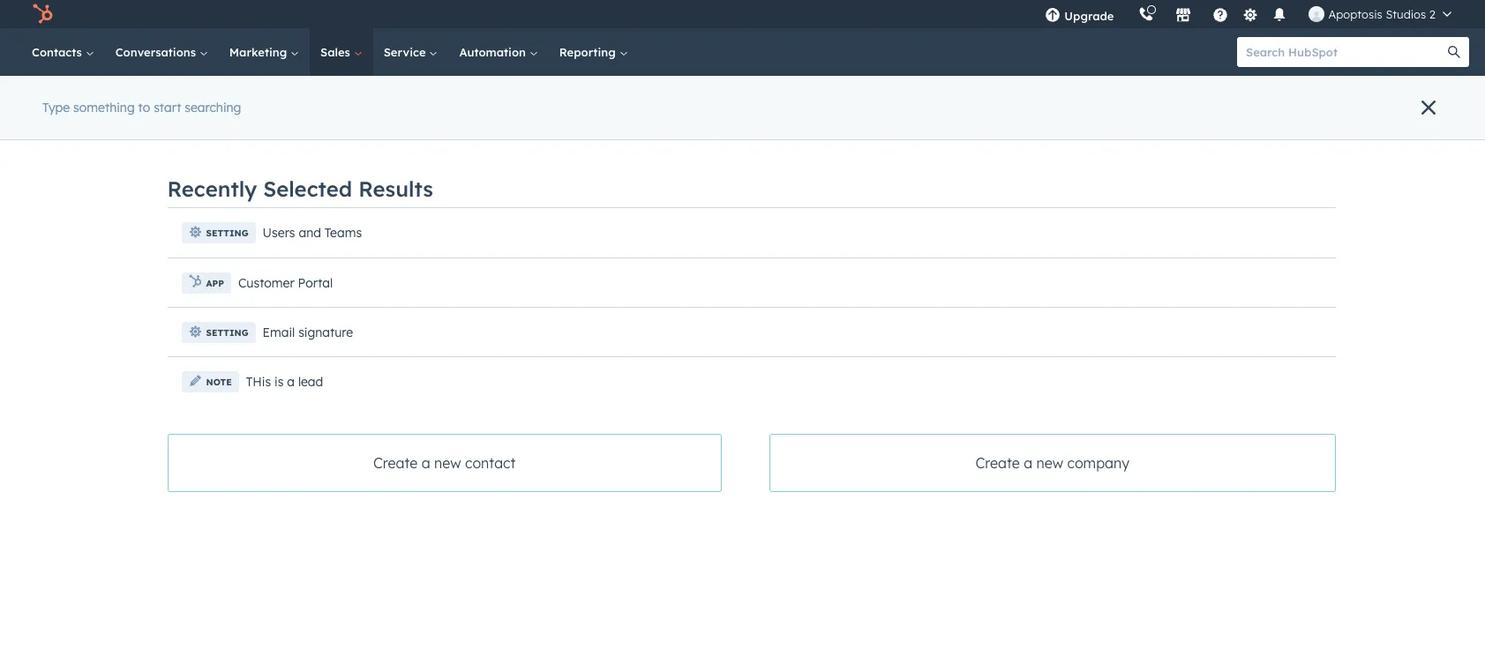 Task type: vqa. For each thing, say whether or not it's contained in the screenshot.
for in Defaults Set Preferences For Task Creation.
no



Task type: describe. For each thing, give the bounding box(es) containing it.
marketing
[[229, 45, 290, 59]]

15
[[429, 117, 449, 139]]

scheduling button
[[282, 151, 395, 194]]

navigation containing overview
[[178, 151, 1307, 194]]

1 vertical spatial reminder
[[328, 453, 381, 469]]

0 vertical spatial reminder
[[334, 429, 398, 447]]

will
[[402, 356, 418, 369]]

sales link
[[310, 28, 373, 76]]

they
[[584, 315, 610, 331]]

search button
[[1439, 37, 1469, 67]]

settings image
[[1242, 8, 1258, 23]]

0 horizontal spatial a
[[275, 315, 283, 331]]

search image
[[1448, 46, 1460, 58]]

a for confirmation
[[668, 315, 675, 331]]

starts.
[[565, 453, 601, 469]]

automation link
[[449, 28, 549, 76]]

upgrade image
[[1045, 8, 1061, 24]]

email inside send test email "button"
[[304, 356, 331, 369]]

marketing link
[[219, 28, 310, 76]]

back to meetings
[[191, 98, 283, 111]]

confirmation email
[[242, 292, 379, 309]]

hubspot image
[[32, 4, 53, 25]]

attendees inside 'pre-meeting reminder send an email reminder to attendees before a meeting starts.'
[[399, 453, 458, 469]]

min
[[454, 117, 487, 139]]

90 min, 60 min, 30 min, and 15 min meeting banner
[[178, 111, 1307, 151]]

email left 'will'
[[372, 356, 399, 369]]

pre-
[[242, 429, 272, 447]]

test email will be sent to tarashultz49@gmail.com
[[349, 356, 598, 369]]

send test email button
[[242, 352, 342, 374]]

confirmation
[[286, 315, 361, 331]]

2 vertical spatial meeting
[[514, 453, 561, 469]]

be
[[421, 356, 433, 369]]

sent
[[436, 356, 457, 369]]

reporting
[[559, 45, 619, 59]]

overview
[[203, 164, 257, 180]]

90 min, 60 min, 30 min, and 15 min meeting
[[178, 117, 565, 139]]

tara schultz image
[[1309, 6, 1325, 22]]

calling icon image
[[1139, 7, 1155, 23]]

an
[[275, 453, 290, 469]]

3 min, from the left
[[346, 117, 384, 139]]

help image
[[1213, 8, 1229, 24]]

service link
[[373, 28, 449, 76]]

apoptosis
[[1328, 7, 1383, 21]]

test
[[349, 356, 369, 369]]

and
[[389, 117, 423, 139]]

scheduling
[[306, 164, 370, 180]]

a for reminder
[[502, 453, 510, 469]]

test
[[282, 356, 301, 369]]

sales
[[320, 45, 354, 59]]

schedule
[[613, 315, 664, 331]]

Search HubSpot search field
[[1237, 37, 1453, 67]]

meeting.
[[679, 315, 729, 331]]



Task type: locate. For each thing, give the bounding box(es) containing it.
send inside 'pre-meeting reminder send an email reminder to attendees before a meeting starts.'
[[242, 453, 271, 469]]

2 horizontal spatial a
[[668, 315, 675, 331]]

meeting
[[493, 117, 565, 139], [272, 429, 330, 447], [514, 453, 561, 469]]

immediately
[[477, 315, 549, 331]]

contacts link
[[21, 28, 105, 76]]

marketplaces image
[[1176, 8, 1192, 24]]

upgrade
[[1065, 9, 1114, 23]]

meeting inside banner
[[493, 117, 565, 139]]

min, left 30
[[275, 117, 313, 139]]

attendees up sent
[[415, 315, 473, 331]]

a left meeting.
[[668, 315, 675, 331]]

automation
[[459, 45, 529, 59], [420, 164, 492, 180], [224, 226, 328, 248]]

1 vertical spatial attendees
[[399, 453, 458, 469]]

0 horizontal spatial min,
[[205, 117, 243, 139]]

send a confirmation email to attendees immediately after they schedule a meeting.
[[242, 315, 729, 331]]

conversations
[[115, 45, 199, 59]]

menu item
[[1126, 0, 1130, 28]]

min, down back to meetings button
[[205, 117, 243, 139]]

30
[[319, 117, 340, 139]]

0 vertical spatial automation
[[459, 45, 529, 59]]

calling icon button
[[1132, 3, 1162, 26]]

90
[[178, 117, 199, 139]]

email inside 'pre-meeting reminder send an email reminder to attendees before a meeting starts.'
[[293, 453, 325, 469]]

0 vertical spatial meeting
[[493, 117, 565, 139]]

automation up confirmation at the top of the page
[[224, 226, 328, 248]]

automation button
[[395, 151, 516, 194]]

meetings
[[235, 98, 283, 111]]

send for send test email
[[254, 356, 279, 369]]

notifications image
[[1272, 8, 1288, 24]]

settings link
[[1239, 5, 1261, 23]]

email right test
[[304, 356, 331, 369]]

0 vertical spatial attendees
[[415, 315, 473, 331]]

confirmation
[[242, 292, 336, 309]]

1 vertical spatial meeting
[[272, 429, 330, 447]]

send left test
[[254, 356, 279, 369]]

a down confirmation at the top of the page
[[275, 315, 283, 331]]

2 vertical spatial automation
[[224, 226, 328, 248]]

menu containing apoptosis studios 2
[[1033, 0, 1464, 28]]

attendees left before
[[399, 453, 458, 469]]

meeting up an
[[272, 429, 330, 447]]

to
[[221, 98, 232, 111], [400, 315, 412, 331], [460, 356, 471, 369], [384, 453, 396, 469]]

1 horizontal spatial min,
[[275, 117, 313, 139]]

send test email
[[254, 356, 331, 369]]

navigation
[[178, 151, 1307, 194]]

notifications button
[[1265, 0, 1295, 28]]

pre-meeting reminder send an email reminder to attendees before a meeting starts.
[[242, 429, 601, 469]]

email
[[340, 292, 379, 309], [364, 315, 396, 331], [304, 356, 331, 369], [372, 356, 399, 369], [293, 453, 325, 469]]

to inside 'pre-meeting reminder send an email reminder to attendees before a meeting starts.'
[[384, 453, 396, 469]]

automation down min
[[420, 164, 492, 180]]

automation inside button
[[420, 164, 492, 180]]

meeting right min
[[493, 117, 565, 139]]

service
[[384, 45, 429, 59]]

automation for automation link
[[459, 45, 529, 59]]

2 vertical spatial send
[[242, 453, 271, 469]]

meeting left starts.
[[514, 453, 561, 469]]

reporting link
[[549, 28, 638, 76]]

tarashultz49@gmail.com
[[474, 356, 598, 369]]

attendees
[[415, 315, 473, 331], [399, 453, 458, 469]]

a
[[275, 315, 283, 331], [668, 315, 675, 331], [502, 453, 510, 469]]

1 vertical spatial automation
[[420, 164, 492, 180]]

automation for automation button at the top of page
[[420, 164, 492, 180]]

email right an
[[293, 453, 325, 469]]

studios
[[1386, 7, 1426, 21]]

back to meetings button
[[178, 98, 283, 111]]

2 min, from the left
[[275, 117, 313, 139]]

send for send a confirmation email to attendees immediately after they schedule a meeting.
[[242, 315, 271, 331]]

min,
[[205, 117, 243, 139], [275, 117, 313, 139], [346, 117, 384, 139]]

contacts
[[32, 45, 85, 59]]

send down confirmation at the top of the page
[[242, 315, 271, 331]]

send down pre-
[[242, 453, 271, 469]]

hubspot link
[[21, 4, 66, 25]]

conversations link
[[105, 28, 219, 76]]

reminder down test
[[334, 429, 398, 447]]

min, right 30
[[346, 117, 384, 139]]

automation up min
[[459, 45, 529, 59]]

help button
[[1206, 0, 1236, 28]]

reminder right an
[[328, 453, 381, 469]]

1 min, from the left
[[205, 117, 243, 139]]

email up the confirmation
[[340, 292, 379, 309]]

before
[[461, 453, 499, 469]]

2 horizontal spatial min,
[[346, 117, 384, 139]]

back
[[191, 98, 217, 111]]

2
[[1429, 7, 1436, 21]]

menu
[[1033, 0, 1464, 28]]

1 horizontal spatial a
[[502, 453, 510, 469]]

send
[[242, 315, 271, 331], [254, 356, 279, 369], [242, 453, 271, 469]]

0 vertical spatial send
[[242, 315, 271, 331]]

email up test
[[364, 315, 396, 331]]

1 vertical spatial send
[[254, 356, 279, 369]]

a inside 'pre-meeting reminder send an email reminder to attendees before a meeting starts.'
[[502, 453, 510, 469]]

apoptosis studios 2 button
[[1298, 0, 1462, 28]]

a right before
[[502, 453, 510, 469]]

send inside send test email "button"
[[254, 356, 279, 369]]

marketplaces button
[[1165, 0, 1202, 28]]

overview button
[[178, 151, 282, 194]]

60
[[248, 117, 270, 139]]

reminder
[[334, 429, 398, 447], [328, 453, 381, 469]]

apoptosis studios 2
[[1328, 7, 1436, 21]]

after
[[552, 315, 581, 331]]



